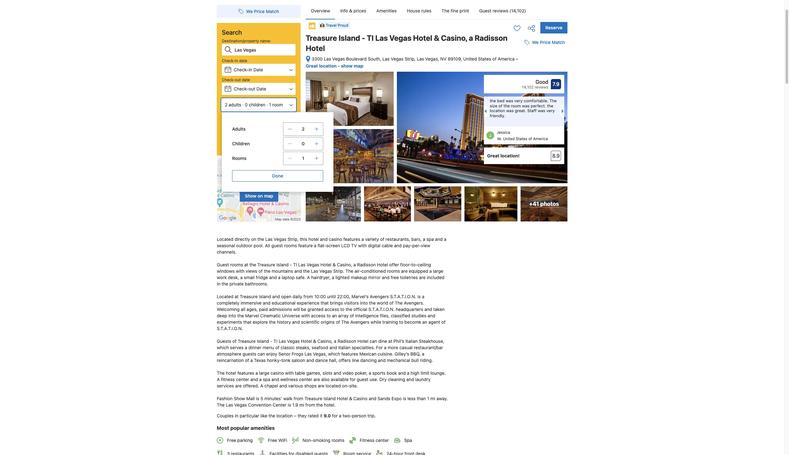 Task type: vqa. For each thing, say whether or not it's contained in the screenshot.
the right the (9)
no



Task type: describe. For each thing, give the bounding box(es) containing it.
the right 'like'
[[269, 414, 275, 419]]

great location!
[[488, 153, 520, 159]]

show inside search section
[[245, 193, 257, 199]]

and up educational at bottom
[[273, 294, 280, 300]]

the left hotel.
[[316, 403, 323, 408]]

+ for check-in date
[[227, 69, 229, 72]]

vegas, inside located directly on the las vegas strip, this hotel and casino features a variety of restaurants, bars, a spa and a seasonal outdoor pool. all guest rooms feature a flat-screen lcd tv with digital cable and pay-per-view channels. guest rooms at the treasure island - ti las vegas hotel & casino, a radisson hotel offer floor-to-ceiling windows with views of the mountains and the las vegas strip. the air-conditioned rooms are equipped a large work desk, a small fridge and a laptop safe. a hairdryer, a lighted makeup mirror and free toiletries are included in the private bathrooms. located at treasure island and open daily from 10:00 until 22:00, marvel's avengers s.t.a.t.i.o.n. is a completely immersive and educational experience that brings visitors into the world of the avengers. welcoming all ages, paid admissions will be granted access to the official s.t.a.t.i.o.n. headquarters and taken deep into the marvel cinematic universe with access to an array of intelligence files, classified studies and experiments that explore the history and scientific origins of the avengers while training to become an agent of s.t.a.t.i.o.n. guests of treasure island - ti las vegas hotel & casino, a radisson hotel can dine at phil's italian steakhouse, which serves a dinner menu of classic steaks, seafood and italian specialties. for a more casual restaurant/bar atmosphere guests can enjoy senor frogs las vegas, which features mexican cuisine. gilley's bbq, a reincarnation of a texas honky-tonk saloon and dance hall, offers line dancing and mechanical bull riding. the hotel features a large casino with table games, slots and video poker, a sports book and a high limit lounge. a fitness center and a spa and wellness center are also available for guest use. dry cleaning and laundry services are offered. a chapel and various shops are located on-site. fashion show mall is 5 minutes' walk from treasure island hotel & casino and sands expo is less than 1 mi away. the las vegas convention center is 1.9 mi from the hotel.
[[313, 352, 327, 357]]

non-smoking rooms
[[303, 438, 345, 444]]

feature
[[298, 243, 313, 249]]

+41 photos link
[[521, 187, 568, 222]]

classified
[[391, 313, 411, 319]]

1 vertical spatial great
[[488, 153, 500, 159]]

1 vertical spatial features
[[342, 352, 359, 357]]

america inside 3300 las vegas boulevard south, las vegas strip, las vegas, nv 89109, united states of america – great location - show map
[[498, 56, 515, 62]]

popular
[[231, 426, 250, 432]]

are down also
[[318, 384, 325, 389]]

view
[[421, 243, 431, 249]]

0 horizontal spatial at
[[235, 294, 239, 300]]

and down restaurants,
[[394, 243, 402, 249]]

0 vertical spatial spa
[[427, 237, 434, 242]]

good
[[536, 79, 549, 85]]

we price match for the right we price match dropdown button
[[533, 40, 565, 45]]

ages,
[[247, 307, 258, 312]]

1 vertical spatial 1
[[302, 156, 305, 161]]

1 horizontal spatial casino
[[329, 237, 343, 242]]

0 horizontal spatial reviews
[[493, 8, 509, 13]]

print
[[460, 8, 470, 13]]

world
[[377, 301, 389, 306]]

las down fashion
[[226, 403, 233, 408]]

rooms left feature
[[284, 243, 297, 249]]

variety
[[365, 237, 379, 242]]

0 horizontal spatial very
[[515, 98, 523, 103]]

date for check-in date
[[239, 58, 247, 63]]

of inside 3300 las vegas boulevard south, las vegas strip, las vegas, nv 89109, united states of america – great location - show map
[[493, 56, 497, 62]]

1 horizontal spatial america
[[534, 137, 548, 141]]

island up hotel.
[[324, 396, 336, 402]]

the up views
[[250, 262, 256, 268]]

was right bed on the top
[[506, 98, 514, 103]]

the down visitors
[[346, 307, 353, 312]]

perfect.
[[531, 103, 547, 108]]

and right fridge
[[269, 275, 277, 281]]

3300
[[312, 56, 323, 62]]

hotel up 3300 las vegas boulevard south, las vegas strip, las vegas, nv 89109, united states of america – great location - show map
[[413, 34, 433, 42]]

and up agent
[[428, 313, 436, 319]]

mirror
[[369, 275, 381, 281]]

with up desk,
[[236, 269, 245, 274]]

the down desk,
[[222, 282, 228, 287]]

check- for check-in date
[[222, 58, 235, 63]]

check-in date
[[222, 58, 247, 63]]

show inside located directly on the las vegas strip, this hotel and casino features a variety of restaurants, bars, a spa and a seasonal outdoor pool. all guest rooms feature a flat-screen lcd tv with digital cable and pay-per-view channels. guest rooms at the treasure island - ti las vegas hotel & casino, a radisson hotel offer floor-to-ceiling windows with views of the mountains and the las vegas strip. the air-conditioned rooms are equipped a large work desk, a small fridge and a laptop safe. a hairdryer, a lighted makeup mirror and free toiletries are included in the private bathrooms. located at treasure island and open daily from 10:00 until 22:00, marvel's avengers s.t.a.t.i.o.n. is a completely immersive and educational experience that brings visitors into the world of the avengers. welcoming all ages, paid admissions will be granted access to the official s.t.a.t.i.o.n. headquarters and taken deep into the marvel cinematic universe with access to an array of intelligence files, classified studies and experiments that explore the history and scientific origins of the avengers while training to become an agent of s.t.a.t.i.o.n. guests of treasure island - ti las vegas hotel & casino, a radisson hotel can dine at phil's italian steakhouse, which serves a dinner menu of classic steaks, seafood and italian specialties. for a more casual restaurant/bar atmosphere guests can enjoy senor frogs las vegas, which features mexican cuisine. gilley's bbq, a reincarnation of a texas honky-tonk saloon and dance hall, offers line dancing and mechanical bull riding. the hotel features a large casino with table games, slots and video poker, a sports book and a high limit lounge. a fitness center and a spa and wellness center are also available for guest use. dry cleaning and laundry services are offered. a chapel and various shops are located on-site. fashion show mall is 5 minutes' walk from treasure island hotel & casino and sands expo is less than 1 mi away. the las vegas convention center is 1.9 mi from the hotel.
[[234, 396, 245, 402]]

strip, inside located directly on the las vegas strip, this hotel and casino features a variety of restaurants, bars, a spa and a seasonal outdoor pool. all guest rooms feature a flat-screen lcd tv with digital cable and pay-per-view channels. guest rooms at the treasure island - ti las vegas hotel & casino, a radisson hotel offer floor-to-ceiling windows with views of the mountains and the las vegas strip. the air-conditioned rooms are equipped a large work desk, a small fridge and a laptop safe. a hairdryer, a lighted makeup mirror and free toiletries are included in the private bathrooms. located at treasure island and open daily from 10:00 until 22:00, marvel's avengers s.t.a.t.i.o.n. is a completely immersive and educational experience that brings visitors into the world of the avengers. welcoming all ages, paid admissions will be granted access to the official s.t.a.t.i.o.n. headquarters and taken deep into the marvel cinematic universe with access to an array of intelligence files, classified studies and experiments that explore the history and scientific origins of the avengers while training to become an agent of s.t.a.t.i.o.n. guests of treasure island - ti las vegas hotel & casino, a radisson hotel can dine at phil's italian steakhouse, which serves a dinner menu of classic steaks, seafood and italian specialties. for a more casual restaurant/bar atmosphere guests can enjoy senor frogs las vegas, which features mexican cuisine. gilley's bbq, a reincarnation of a texas honky-tonk saloon and dance hall, offers line dancing and mechanical bull riding. the hotel features a large casino with table games, slots and video poker, a sports book and a high limit lounge. a fitness center and a spa and wellness center are also available for guest use. dry cleaning and laundry services are offered. a chapel and various shops are located on-site. fashion show mall is 5 minutes' walk from treasure island hotel & casino and sands expo is less than 1 mi away. the las vegas convention center is 1.9 mi from the hotel.
[[288, 237, 299, 242]]

check- for check-out date
[[222, 78, 235, 82]]

dinner
[[249, 345, 262, 351]]

0 horizontal spatial into
[[229, 313, 236, 319]]

0 horizontal spatial location
[[277, 414, 293, 419]]

0 horizontal spatial a
[[217, 377, 220, 383]]

ti inside treasure island - ti las vegas hotel & casino, a radisson hotel
[[367, 34, 374, 42]]

2 vertical spatial radisson
[[338, 339, 357, 344]]

the down 'cinematic'
[[269, 320, 276, 325]]

toiletries
[[400, 275, 418, 281]]

all
[[265, 243, 270, 249]]

and left free
[[382, 275, 390, 281]]

guest inside located directly on the las vegas strip, this hotel and casino features a variety of restaurants, bars, a spa and a seasonal outdoor pool. all guest rooms feature a flat-screen lcd tv with digital cable and pay-per-view channels. guest rooms at the treasure island - ti las vegas hotel & casino, a radisson hotel offer floor-to-ceiling windows with views of the mountains and the las vegas strip. the air-conditioned rooms are equipped a large work desk, a small fridge and a laptop safe. a hairdryer, a lighted makeup mirror and free toiletries are included in the private bathrooms. located at treasure island and open daily from 10:00 until 22:00, marvel's avengers s.t.a.t.i.o.n. is a completely immersive and educational experience that brings visitors into the world of the avengers. welcoming all ages, paid admissions will be granted access to the official s.t.a.t.i.o.n. headquarters and taken deep into the marvel cinematic universe with access to an array of intelligence files, classified studies and experiments that explore the history and scientific origins of the avengers while training to become an agent of s.t.a.t.i.o.n. guests of treasure island - ti las vegas hotel & casino, a radisson hotel can dine at phil's italian steakhouse, which serves a dinner menu of classic steaks, seafood and italian specialties. for a more casual restaurant/bar atmosphere guests can enjoy senor frogs las vegas, which features mexican cuisine. gilley's bbq, a reincarnation of a texas honky-tonk saloon and dance hall, offers line dancing and mechanical bull riding. the hotel features a large casino with table games, slots and video poker, a sports book and a high limit lounge. a fitness center and a spa and wellness center are also available for guest use. dry cleaning and laundry services are offered. a chapel and various shops are located on-site. fashion show mall is 5 minutes' walk from treasure island hotel & casino and sands expo is less than 1 mi away. the las vegas convention center is 1.9 mi from the hotel.
[[217, 262, 229, 268]]

& inside treasure island - ti las vegas hotel & casino, a radisson hotel
[[434, 34, 440, 42]]

5
[[261, 396, 263, 402]]

0 vertical spatial s.t.a.t.i.o.n.
[[390, 294, 417, 300]]

1 horizontal spatial large
[[433, 269, 444, 274]]

1 horizontal spatial into
[[360, 301, 368, 306]]

+ for check-out date
[[227, 88, 229, 92]]

map inside search section
[[264, 193, 273, 199]]

expo
[[392, 396, 402, 402]]

directly
[[235, 237, 250, 242]]

hairdryer,
[[311, 275, 331, 281]]

i'm traveling for work
[[228, 124, 266, 128]]

0 vertical spatial features
[[344, 237, 361, 242]]

work inside located directly on the las vegas strip, this hotel and casino features a variety of restaurants, bars, a spa and a seasonal outdoor pool. all guest rooms feature a flat-screen lcd tv with digital cable and pay-per-view channels. guest rooms at the treasure island - ti las vegas hotel & casino, a radisson hotel offer floor-to-ceiling windows with views of the mountains and the las vegas strip. the air-conditioned rooms are equipped a large work desk, a small fridge and a laptop safe. a hairdryer, a lighted makeup mirror and free toiletries are included in the private bathrooms. located at treasure island and open daily from 10:00 until 22:00, marvel's avengers s.t.a.t.i.o.n. is a completely immersive and educational experience that brings visitors into the world of the avengers. welcoming all ages, paid admissions will be granted access to the official s.t.a.t.i.o.n. headquarters and taken deep into the marvel cinematic universe with access to an array of intelligence files, classified studies and experiments that explore the history and scientific origins of the avengers while training to become an agent of s.t.a.t.i.o.n. guests of treasure island - ti las vegas hotel & casino, a radisson hotel can dine at phil's italian steakhouse, which serves a dinner menu of classic steaks, seafood and italian specialties. for a more casual restaurant/bar atmosphere guests can enjoy senor frogs las vegas, which features mexican cuisine. gilley's bbq, a reincarnation of a texas honky-tonk saloon and dance hall, offers line dancing and mechanical bull riding. the hotel features a large casino with table games, slots and video poker, a sports book and a high limit lounge. a fitness center and a spa and wellness center are also available for guest use. dry cleaning and laundry services are offered. a chapel and various shops are located on-site. fashion show mall is 5 minutes' walk from treasure island hotel & casino and sands expo is less than 1 mi away. the las vegas convention center is 1.9 mi from the hotel.
[[217, 275, 227, 281]]

treasure up immersive
[[240, 294, 258, 300]]

the up fridge
[[264, 269, 271, 274]]

welcoming
[[217, 307, 240, 312]]

1 vertical spatial avengers
[[351, 320, 370, 325]]

array
[[338, 313, 349, 319]]

guest reviews (14,102)
[[480, 8, 527, 13]]

air-
[[355, 269, 362, 274]]

1 horizontal spatial which
[[328, 352, 340, 357]]

1 vertical spatial s.t.a.t.i.o.n.
[[369, 307, 395, 312]]

2 horizontal spatial center
[[376, 438, 389, 444]]

room inside button
[[273, 102, 283, 108]]

check-out date
[[234, 86, 266, 92]]

+41 photos
[[530, 201, 560, 207]]

1 horizontal spatial can
[[370, 339, 377, 344]]

1 vertical spatial 0
[[302, 141, 305, 146]]

are down games, at bottom
[[314, 377, 320, 383]]

las inside treasure island - ti las vegas hotel & casino, a radisson hotel
[[376, 34, 388, 42]]

2 for 2
[[302, 126, 305, 132]]

paid
[[259, 307, 268, 312]]

are left 'offered.'
[[235, 384, 242, 389]]

trip.
[[368, 414, 376, 419]]

- inside 3300 las vegas boulevard south, las vegas strip, las vegas, nv 89109, united states of america – great location - show map
[[338, 63, 340, 69]]

2 horizontal spatial to
[[400, 320, 404, 325]]

bars,
[[412, 237, 422, 242]]

the left world
[[369, 301, 376, 306]]

2 vertical spatial casino,
[[318, 339, 333, 344]]

mexican
[[360, 352, 377, 357]]

1 vertical spatial –
[[294, 414, 297, 419]]

and up cleaning
[[399, 371, 406, 376]]

rated good element
[[488, 78, 549, 86]]

1 horizontal spatial very
[[547, 108, 555, 113]]

1 horizontal spatial to
[[341, 307, 345, 312]]

las up hairdryer,
[[311, 269, 319, 274]]

nv
[[441, 56, 447, 62]]

vegas, inside 3300 las vegas boulevard south, las vegas strip, las vegas, nv 89109, united states of america – great location - show map
[[426, 56, 440, 62]]

mountains
[[272, 269, 293, 274]]

island up the menu
[[257, 339, 269, 344]]

0 vertical spatial an
[[332, 313, 337, 319]]

click to open map view image
[[306, 55, 311, 63]]

date for check-in date
[[254, 67, 263, 72]]

0 horizontal spatial spa
[[263, 377, 271, 383]]

- up the menu
[[271, 339, 273, 344]]

couples in particular like the location – they rated it 9.0 for a two-person trip.
[[217, 414, 376, 419]]

0 horizontal spatial which
[[217, 345, 229, 351]]

great inside 3300 las vegas boulevard south, las vegas strip, las vegas, nv 89109, united states of america – great location - show map
[[306, 63, 318, 69]]

and up 'offered.'
[[251, 377, 258, 383]]

1 vertical spatial hotel
[[226, 371, 236, 376]]

amenities
[[377, 8, 397, 13]]

daily
[[293, 294, 303, 300]]

the up the fitness
[[217, 371, 225, 376]]

house rules link
[[402, 3, 437, 19]]

the down the array
[[342, 320, 349, 325]]

with up wellness on the bottom left
[[285, 371, 294, 376]]

las down treasure island - ti las vegas hotel & casino, a radisson hotel
[[417, 56, 424, 62]]

valign  initial image
[[309, 22, 316, 30]]

i'm
[[228, 124, 233, 128]]

1 vertical spatial guest
[[357, 377, 369, 383]]

rooms right 'smoking'
[[332, 438, 345, 444]]

1 horizontal spatial we price match button
[[522, 37, 568, 48]]

info & prices link
[[335, 3, 372, 19]]

to-
[[412, 262, 418, 268]]

on inside located directly on the las vegas strip, this hotel and casino features a variety of restaurants, bars, a spa and a seasonal outdoor pool. all guest rooms feature a flat-screen lcd tv with digital cable and pay-per-view channels. guest rooms at the treasure island - ti las vegas hotel & casino, a radisson hotel offer floor-to-ceiling windows with views of the mountains and the las vegas strip. the air-conditioned rooms are equipped a large work desk, a small fridge and a laptop safe. a hairdryer, a lighted makeup mirror and free toiletries are included in the private bathrooms. located at treasure island and open daily from 10:00 until 22:00, marvel's avengers s.t.a.t.i.o.n. is a completely immersive and educational experience that brings visitors into the world of the avengers. welcoming all ages, paid admissions will be granted access to the official s.t.a.t.i.o.n. headquarters and taken deep into the marvel cinematic universe with access to an array of intelligence files, classified studies and experiments that explore the history and scientific origins of the avengers while training to become an agent of s.t.a.t.i.o.n. guests of treasure island - ti las vegas hotel & casino, a radisson hotel can dine at phil's italian steakhouse, which serves a dinner menu of classic steaks, seafood and italian specialties. for a more casual restaurant/bar atmosphere guests can enjoy senor frogs las vegas, which features mexican cuisine. gilley's bbq, a reincarnation of a texas honky-tonk saloon and dance hall, offers line dancing and mechanical bull riding. the hotel features a large casino with table games, slots and video poker, a sports book and a high limit lounge. a fitness center and a spa and wellness center are also available for guest use. dry cleaning and laundry services are offered. a chapel and various shops are located on-site. fashion show mall is 5 minutes' walk from treasure island hotel & casino and sands expo is less than 1 mi away. the las vegas convention center is 1.9 mi from the hotel.
[[251, 237, 257, 242]]

and up hall,
[[330, 345, 337, 351]]

atmosphere
[[217, 352, 242, 357]]

previous image
[[483, 110, 487, 113]]

intelligence
[[356, 313, 379, 319]]

reviews inside good 14,102 reviews
[[535, 85, 549, 90]]

1 vertical spatial from
[[294, 396, 304, 402]]

is left 1.9 at left
[[288, 403, 291, 408]]

we price match button inside search section
[[236, 6, 282, 17]]

away.
[[437, 396, 448, 402]]

hotel up 3300 in the top of the page
[[306, 44, 325, 53]]

outdoor
[[236, 243, 253, 249]]

strip, inside 3300 las vegas boulevard south, las vegas strip, las vegas, nv 89109, united states of america – great location - show map
[[405, 56, 416, 62]]

and left dance in the bottom left of the page
[[307, 358, 314, 364]]

1 vertical spatial ti
[[293, 262, 297, 268]]

we for we price match dropdown button inside search section
[[246, 9, 253, 14]]

9.0
[[324, 414, 331, 419]]

the up 'pool.'
[[258, 237, 264, 242]]

1 horizontal spatial at
[[245, 262, 249, 268]]

las up classic
[[279, 339, 286, 344]]

las up all
[[266, 237, 273, 242]]

info
[[341, 8, 348, 13]]

0 horizontal spatial guest
[[272, 243, 283, 249]]

is up avengers.
[[418, 294, 421, 300]]

was right staff
[[538, 108, 546, 113]]

spa
[[405, 438, 412, 444]]

and down universe
[[292, 320, 300, 325]]

1 inside located directly on the las vegas strip, this hotel and casino features a variety of restaurants, bars, a spa and a seasonal outdoor pool. all guest rooms feature a flat-screen lcd tv with digital cable and pay-per-view channels. guest rooms at the treasure island - ti las vegas hotel & casino, a radisson hotel offer floor-to-ceiling windows with views of the mountains and the las vegas strip. the air-conditioned rooms are equipped a large work desk, a small fridge and a laptop safe. a hairdryer, a lighted makeup mirror and free toiletries are included in the private bathrooms. located at treasure island and open daily from 10:00 until 22:00, marvel's avengers s.t.a.t.i.o.n. is a completely immersive and educational experience that brings visitors into the world of the avengers. welcoming all ages, paid admissions will be granted access to the official s.t.a.t.i.o.n. headquarters and taken deep into the marvel cinematic universe with access to an array of intelligence files, classified studies and experiments that explore the history and scientific origins of the avengers while training to become an agent of s.t.a.t.i.o.n. guests of treasure island - ti las vegas hotel & casino, a radisson hotel can dine at phil's italian steakhouse, which serves a dinner menu of classic steaks, seafood and italian specialties. for a more casual restaurant/bar atmosphere guests can enjoy senor frogs las vegas, which features mexican cuisine. gilley's bbq, a reincarnation of a texas honky-tonk saloon and dance hall, offers line dancing and mechanical bull riding. the hotel features a large casino with table games, slots and video poker, a sports book and a high limit lounge. a fitness center and a spa and wellness center are also available for guest use. dry cleaning and laundry services are offered. a chapel and various shops are located on-site. fashion show mall is 5 minutes' walk from treasure island hotel & casino and sands expo is less than 1 mi away. the las vegas convention center is 1.9 mi from the hotel.
[[428, 396, 430, 402]]

with right tv
[[359, 243, 367, 249]]

name:
[[260, 39, 271, 43]]

hotel up conditioned
[[377, 262, 388, 268]]

hotel up specialties.
[[358, 339, 369, 344]]

& inside search section
[[252, 115, 255, 120]]

the left air-
[[346, 269, 354, 274]]

info & prices
[[341, 8, 367, 13]]

rules
[[422, 8, 432, 13]]

2 located from the top
[[217, 294, 234, 300]]

1 located from the top
[[217, 237, 234, 242]]

2 vertical spatial from
[[306, 403, 315, 408]]

tv
[[352, 243, 357, 249]]

1 horizontal spatial united
[[503, 137, 515, 141]]

chapel
[[265, 384, 278, 389]]

0 horizontal spatial mi
[[300, 403, 304, 408]]

and up 'available'
[[334, 371, 342, 376]]

and down cuisine.
[[378, 358, 386, 364]]

Where are you going? field
[[232, 44, 296, 56]]

of inside the bed was very comfortable. the size of the room was perfect. the location was great.  staff was very friendly.
[[499, 103, 503, 108]]

united states of america
[[503, 137, 548, 141]]

vegas inside treasure island - ti las vegas hotel & casino, a radisson hotel
[[390, 34, 412, 42]]

1 vertical spatial states
[[516, 137, 528, 141]]

in for check-in date
[[249, 67, 252, 72]]

0 vertical spatial from
[[304, 294, 313, 300]]

las up safe.
[[299, 262, 306, 268]]

map inside 3300 las vegas boulevard south, las vegas strip, las vegas, nv 89109, united states of america – great location - show map
[[354, 63, 364, 69]]

0 horizontal spatial large
[[259, 371, 270, 376]]

dancing
[[361, 358, 377, 364]]

hotel up "steaks,"
[[301, 339, 312, 344]]

lounge.
[[431, 371, 446, 376]]

reserve button
[[541, 22, 568, 34]]

files,
[[380, 313, 390, 319]]

and left 'sands'
[[369, 396, 377, 402]]

0 vertical spatial mi
[[431, 396, 436, 402]]

8.9
[[553, 153, 560, 159]]

and down high
[[407, 377, 414, 383]]

and left taken
[[425, 307, 433, 312]]

deep
[[217, 313, 227, 319]]

check- for check-in date
[[234, 67, 249, 72]]

las right south,
[[383, 56, 390, 62]]

scientific
[[301, 320, 320, 325]]

1 horizontal spatial italian
[[406, 339, 418, 344]]

enjoy
[[266, 352, 277, 357]]

bathrooms.
[[245, 282, 268, 287]]

0 horizontal spatial center
[[236, 377, 249, 383]]

saloon
[[292, 358, 305, 364]]

island up paid on the left of the page
[[259, 294, 271, 300]]

are down floor-
[[402, 269, 408, 274]]

the right size
[[504, 103, 510, 108]]

rated
[[308, 414, 319, 419]]

work inside search section
[[257, 124, 266, 128]]

minutes'
[[265, 396, 282, 402]]

0 horizontal spatial italian
[[339, 345, 351, 351]]

0 horizontal spatial to
[[327, 313, 331, 319]]

7.9
[[553, 81, 560, 87]]

children
[[232, 141, 250, 146]]

fine
[[451, 8, 459, 13]]

was left great.
[[507, 108, 514, 113]]

hotel down on-
[[337, 396, 348, 402]]

the down the all
[[238, 313, 244, 319]]

0 horizontal spatial ti
[[274, 339, 278, 344]]

- up mountains
[[290, 262, 292, 268]]

lcd
[[342, 243, 350, 249]]

private
[[230, 282, 244, 287]]

the left bed on the top
[[490, 98, 496, 103]]

2 vertical spatial a
[[260, 384, 263, 389]]

staff
[[528, 108, 537, 113]]

in inside located directly on the las vegas strip, this hotel and casino features a variety of restaurants, bars, a spa and a seasonal outdoor pool. all guest rooms feature a flat-screen lcd tv with digital cable and pay-per-view channels. guest rooms at the treasure island - ti las vegas hotel & casino, a radisson hotel offer floor-to-ceiling windows with views of the mountains and the las vegas strip. the air-conditioned rooms are equipped a large work desk, a small fridge and a laptop safe. a hairdryer, a lighted makeup mirror and free toiletries are included in the private bathrooms. located at treasure island and open daily from 10:00 until 22:00, marvel's avengers s.t.a.t.i.o.n. is a completely immersive and educational experience that brings visitors into the world of the avengers. welcoming all ages, paid admissions will be granted access to the official s.t.a.t.i.o.n. headquarters and taken deep into the marvel cinematic universe with access to an array of intelligence files, classified studies and experiments that explore the history and scientific origins of the avengers while training to become an agent of s.t.a.t.i.o.n. guests of treasure island - ti las vegas hotel & casino, a radisson hotel can dine at phil's italian steakhouse, which serves a dinner menu of classic steaks, seafood and italian specialties. for a more casual restaurant/bar atmosphere guests can enjoy senor frogs las vegas, which features mexican cuisine. gilley's bbq, a reincarnation of a texas honky-tonk saloon and dance hall, offers line dancing and mechanical bull riding. the hotel features a large casino with table games, slots and video poker, a sports book and a high limit lounge. a fitness center and a spa and wellness center are also available for guest use. dry cleaning and laundry services are offered. a chapel and various shops are located on-site. fashion show mall is 5 minutes' walk from treasure island hotel & casino and sands expo is less than 1 mi away. the las vegas convention center is 1.9 mi from the hotel.
[[217, 282, 221, 287]]

island up mountains
[[277, 262, 289, 268]]

done button
[[232, 170, 324, 182]]

2 vertical spatial at
[[389, 339, 393, 344]]

the right perfect.
[[548, 103, 554, 108]]

check- for check-out date
[[234, 86, 249, 92]]

1 horizontal spatial casino,
[[337, 262, 353, 268]]

parking
[[238, 438, 253, 444]]

1 vertical spatial can
[[258, 352, 265, 357]]

1 horizontal spatial center
[[299, 377, 313, 383]]

treasure up fridge
[[258, 262, 276, 268]]

next image
[[562, 110, 566, 113]]

guest reviews (14,102) link
[[475, 3, 532, 19]]

free
[[391, 275, 399, 281]]

and up paid on the left of the page
[[263, 301, 271, 306]]

free for free wifi
[[268, 438, 277, 444]]

date for check-out date
[[242, 78, 250, 82]]

match for we price match dropdown button inside search section
[[266, 9, 279, 14]]

we price match for we price match dropdown button inside search section
[[246, 9, 279, 14]]

this
[[300, 237, 308, 242]]

apartments
[[256, 115, 277, 120]]

are down equipped
[[420, 275, 426, 281]]



Task type: locate. For each thing, give the bounding box(es) containing it.
states inside 3300 las vegas boulevard south, las vegas strip, las vegas, nv 89109, united states of america – great location - show map
[[479, 56, 492, 62]]

1 horizontal spatial –
[[516, 56, 519, 62]]

from up experience
[[304, 294, 313, 300]]

1 horizontal spatial 1
[[302, 156, 305, 161]]

0 horizontal spatial map
[[264, 193, 273, 199]]

a up services
[[217, 377, 220, 383]]

0 vertical spatial to
[[341, 307, 345, 312]]

2 free from the left
[[268, 438, 277, 444]]

great down click to open map view icon
[[306, 63, 318, 69]]

located up completely on the left bottom of page
[[217, 294, 234, 300]]

1 · from the left
[[243, 102, 244, 108]]

fitness
[[360, 438, 375, 444]]

2 + from the top
[[227, 88, 229, 92]]

united right 89109,
[[464, 56, 477, 62]]

1 + from the top
[[227, 69, 229, 72]]

entire homes & apartments
[[228, 115, 277, 120]]

1 horizontal spatial hotel
[[309, 237, 319, 242]]

guest up the windows
[[217, 262, 229, 268]]

house rules
[[407, 8, 432, 13]]

1 horizontal spatial price
[[540, 40, 551, 45]]

honky-
[[267, 358, 282, 364]]

hotel.
[[324, 403, 336, 408]]

1 vertical spatial 2
[[302, 126, 305, 132]]

work down apartments
[[257, 124, 266, 128]]

guest
[[272, 243, 283, 249], [357, 377, 369, 383]]

to up origins
[[327, 313, 331, 319]]

and
[[320, 237, 328, 242], [436, 237, 443, 242], [394, 243, 402, 249], [295, 269, 302, 274], [269, 275, 277, 281], [382, 275, 390, 281], [273, 294, 280, 300], [263, 301, 271, 306], [425, 307, 433, 312], [428, 313, 436, 319], [292, 320, 300, 325], [330, 345, 337, 351], [307, 358, 314, 364], [378, 358, 386, 364], [334, 371, 342, 376], [399, 371, 406, 376], [251, 377, 258, 383], [272, 377, 279, 383], [407, 377, 414, 383], [280, 384, 287, 389], [369, 396, 377, 402]]

line
[[352, 358, 359, 364]]

search section
[[214, 0, 334, 222]]

we inside search section
[[246, 9, 253, 14]]

1 horizontal spatial radisson
[[357, 262, 376, 268]]

1 vertical spatial italian
[[339, 345, 351, 351]]

0 vertical spatial radisson
[[475, 34, 508, 42]]

travel
[[326, 23, 337, 28]]

price for we price match dropdown button inside search section
[[254, 9, 265, 14]]

0 horizontal spatial we
[[246, 9, 253, 14]]

for inside search section
[[251, 124, 256, 128]]

guests
[[243, 352, 257, 357]]

the right perfect.
[[550, 98, 557, 103]]

overview
[[311, 8, 330, 13]]

an
[[332, 313, 337, 319], [423, 320, 428, 325]]

0 vertical spatial ti
[[367, 34, 374, 42]]

1 vertical spatial location
[[490, 108, 506, 113]]

strip, left this
[[288, 237, 299, 242]]

to up the array
[[341, 307, 345, 312]]

radisson
[[475, 34, 508, 42], [357, 262, 376, 268], [338, 339, 357, 344]]

1 horizontal spatial we
[[533, 40, 539, 45]]

into up experiments
[[229, 313, 236, 319]]

features up 'offered.'
[[238, 371, 255, 376]]

and up flat-
[[320, 237, 328, 242]]

- inside treasure island - ti las vegas hotel & casino, a radisson hotel
[[362, 34, 366, 42]]

ti up the menu
[[274, 339, 278, 344]]

match inside search section
[[266, 9, 279, 14]]

treasure island - ti las vegas hotel & casino, a radisson hotel
[[306, 34, 508, 53]]

cable
[[382, 243, 393, 249]]

most popular amenities
[[217, 426, 275, 432]]

2 horizontal spatial radisson
[[475, 34, 508, 42]]

date for check-out date
[[257, 86, 266, 92]]

+ down check-out date
[[227, 88, 229, 92]]

very up great.
[[515, 98, 523, 103]]

1 horizontal spatial that
[[321, 301, 329, 306]]

1 vertical spatial an
[[423, 320, 428, 325]]

site.
[[350, 384, 358, 389]]

0 horizontal spatial we price match
[[246, 9, 279, 14]]

training
[[383, 320, 398, 325]]

0 vertical spatial we price match
[[246, 9, 279, 14]]

windows
[[217, 269, 235, 274]]

the up headquarters
[[395, 301, 403, 306]]

treasure down valign  initial icon
[[306, 34, 337, 42]]

casino, inside treasure island - ti las vegas hotel & casino, a radisson hotel
[[441, 34, 468, 42]]

2 vertical spatial for
[[332, 414, 338, 419]]

entire
[[228, 115, 238, 120]]

free for free parking
[[227, 438, 236, 444]]

1 horizontal spatial guest
[[480, 8, 492, 13]]

0 vertical spatial price
[[254, 9, 265, 14]]

1 vertical spatial +
[[227, 88, 229, 92]]

1 vertical spatial date
[[257, 86, 266, 92]]

treasure inside treasure island - ti las vegas hotel & casino, a radisson hotel
[[306, 34, 337, 42]]

las down "steaks,"
[[305, 352, 312, 357]]

scored 7.9 element
[[551, 79, 562, 89]]

0 vertical spatial a
[[307, 275, 310, 281]]

mi left away.
[[431, 396, 436, 402]]

hotel up hairdryer,
[[321, 262, 332, 268]]

free wifi
[[268, 438, 287, 444]]

studies
[[412, 313, 427, 319]]

0 horizontal spatial 0
[[245, 102, 248, 108]]

united inside 3300 las vegas boulevard south, las vegas strip, las vegas, nv 89109, united states of america – great location - show map
[[464, 56, 477, 62]]

map down done button
[[264, 193, 273, 199]]

·
[[243, 102, 244, 108], [267, 102, 268, 108]]

0 vertical spatial states
[[479, 56, 492, 62]]

s.t.a.t.i.o.n. up avengers.
[[390, 294, 417, 300]]

0 horizontal spatial radisson
[[338, 339, 357, 344]]

1 up done button
[[302, 156, 305, 161]]

0 vertical spatial 1
[[269, 102, 271, 108]]

guest inside guest reviews (14,102) link
[[480, 8, 492, 13]]

italian up offers
[[339, 345, 351, 351]]

1 horizontal spatial out
[[249, 86, 256, 92]]

location!
[[501, 153, 520, 159]]

serves
[[230, 345, 244, 351]]

hotel
[[413, 34, 433, 42], [306, 44, 325, 53], [321, 262, 332, 268], [377, 262, 388, 268], [301, 339, 312, 344], [358, 339, 369, 344], [337, 396, 348, 402]]

date up check-out date
[[242, 78, 250, 82]]

14,102
[[523, 85, 534, 90]]

casual
[[400, 345, 413, 351]]

0 horizontal spatial united
[[464, 56, 477, 62]]

0 vertical spatial avengers
[[370, 294, 389, 300]]

equipped
[[409, 269, 429, 274]]

the up safe.
[[303, 269, 310, 274]]

location inside the bed was very comfortable. the size of the room was perfect. the location was great.  staff was very friendly.
[[490, 108, 506, 113]]

in for check-in date
[[235, 58, 238, 63]]

room up apartments
[[273, 102, 283, 108]]

0 horizontal spatial an
[[332, 313, 337, 319]]

on inside search section
[[258, 193, 263, 199]]

treasure down shops
[[305, 396, 323, 402]]

10:00
[[315, 294, 326, 300]]

0 horizontal spatial great
[[306, 63, 318, 69]]

proud
[[338, 23, 349, 28]]

1 vertical spatial america
[[534, 137, 548, 141]]

spa up the chapel
[[263, 377, 271, 383]]

two-
[[343, 414, 352, 419]]

vegas, down seafood
[[313, 352, 327, 357]]

price for the right we price match dropdown button
[[540, 40, 551, 45]]

0 vertical spatial italian
[[406, 339, 418, 344]]

is left the '5'
[[256, 396, 260, 402]]

out for date
[[235, 78, 241, 82]]

free left 'wifi'
[[268, 438, 277, 444]]

and down wellness on the bottom left
[[280, 384, 287, 389]]

wellness
[[281, 377, 298, 383]]

that down marvel
[[244, 320, 252, 325]]

0 vertical spatial that
[[321, 301, 329, 306]]

0 inside button
[[245, 102, 248, 108]]

0 vertical spatial very
[[515, 98, 523, 103]]

2 inside button
[[225, 102, 228, 108]]

was left perfect.
[[523, 103, 530, 108]]

more
[[388, 345, 399, 351]]

of
[[493, 56, 497, 62], [499, 103, 503, 108], [529, 137, 533, 141], [381, 237, 385, 242], [259, 269, 263, 274], [390, 301, 394, 306], [350, 313, 354, 319], [336, 320, 340, 325], [442, 320, 446, 325], [233, 339, 237, 344], [276, 345, 280, 351], [245, 358, 249, 364]]

2 horizontal spatial a
[[307, 275, 310, 281]]

location inside 3300 las vegas boulevard south, las vegas strip, las vegas, nv 89109, united states of america – great location - show map
[[319, 63, 337, 69]]

–
[[516, 56, 519, 62], [294, 414, 297, 419]]

0 vertical spatial united
[[464, 56, 477, 62]]

0 horizontal spatial we price match button
[[236, 6, 282, 17]]

0 horizontal spatial on
[[251, 237, 257, 242]]

casino down honky-
[[271, 371, 284, 376]]

universe
[[282, 313, 300, 319]]

1 horizontal spatial free
[[268, 438, 277, 444]]

in for couples in particular like the location – they rated it 9.0 for a two-person trip.
[[235, 414, 239, 419]]

italian up casual
[[406, 339, 418, 344]]

1 vertical spatial guest
[[217, 262, 229, 268]]

the down fashion
[[217, 403, 225, 408]]

2 adults · 0 children · 1 room button
[[222, 99, 296, 111]]

room inside the bed was very comfortable. the size of the room was perfect. the location was great.  staff was very friendly.
[[511, 103, 521, 108]]

1 free from the left
[[227, 438, 236, 444]]

1 vertical spatial vegas,
[[313, 352, 327, 357]]

free left parking
[[227, 438, 236, 444]]

center right fitness
[[376, 438, 389, 444]]

the bed was very comfortable. the size of the room was perfect. the location was great.  staff was very friendly.
[[490, 98, 557, 118]]

2 adults · 0 children · 1 room
[[225, 102, 283, 108]]

0 horizontal spatial ·
[[243, 102, 244, 108]]

1 horizontal spatial states
[[516, 137, 528, 141]]

treasure up dinner
[[238, 339, 256, 344]]

we price match down reserve button
[[533, 40, 565, 45]]

0 horizontal spatial vegas,
[[313, 352, 327, 357]]

into up official
[[360, 301, 368, 306]]

the fine print link
[[437, 3, 475, 19]]

0 vertical spatial great
[[306, 63, 318, 69]]

0 vertical spatial we
[[246, 9, 253, 14]]

0 horizontal spatial match
[[266, 9, 279, 14]]

1 vertical spatial access
[[311, 313, 326, 319]]

america up rated good element
[[498, 56, 515, 62]]

0 vertical spatial we price match button
[[236, 6, 282, 17]]

match for the right we price match dropdown button
[[552, 40, 565, 45]]

fashion
[[217, 396, 233, 402]]

2 vertical spatial s.t.a.t.i.o.n.
[[217, 326, 243, 332]]

states
[[479, 56, 492, 62], [516, 137, 528, 141]]

pay-
[[403, 243, 413, 249]]

and up the chapel
[[272, 377, 279, 383]]

1 vertical spatial spa
[[263, 377, 271, 383]]

very
[[515, 98, 523, 103], [547, 108, 555, 113]]

s.t.a.t.i.o.n.
[[390, 294, 417, 300], [369, 307, 395, 312], [217, 326, 243, 332]]

a
[[469, 34, 474, 42], [362, 237, 364, 242], [423, 237, 426, 242], [444, 237, 447, 242], [314, 243, 317, 249], [354, 262, 356, 268], [430, 269, 432, 274], [241, 275, 243, 281], [278, 275, 281, 281], [332, 275, 335, 281], [422, 294, 425, 300], [334, 339, 337, 344], [245, 345, 247, 351], [384, 345, 387, 351], [422, 352, 425, 357], [251, 358, 253, 364], [256, 371, 258, 376], [369, 371, 372, 376], [407, 371, 410, 376], [259, 377, 262, 383], [339, 414, 342, 419]]

which down guests
[[217, 345, 229, 351]]

less
[[408, 396, 416, 402]]

1 horizontal spatial guest
[[357, 377, 369, 383]]

– inside 3300 las vegas boulevard south, las vegas strip, las vegas, nv 89109, united states of america – great location - show map
[[516, 56, 519, 62]]

with down "be" in the left of the page
[[302, 313, 310, 319]]

2 · from the left
[[267, 102, 268, 108]]

1 horizontal spatial avengers
[[370, 294, 389, 300]]

0 horizontal spatial free
[[227, 438, 236, 444]]

+41
[[530, 201, 540, 207]]

1 vertical spatial out
[[249, 86, 256, 92]]

we for the right we price match dropdown button
[[533, 40, 539, 45]]

price inside search section
[[254, 9, 265, 14]]

states up location!
[[516, 137, 528, 141]]

s.t.a.t.i.o.n. down experiments
[[217, 326, 243, 332]]

0 vertical spatial vegas,
[[426, 56, 440, 62]]

use.
[[370, 377, 379, 383]]

hotel right this
[[309, 237, 319, 242]]

like
[[261, 414, 268, 419]]

experiments
[[217, 320, 242, 325]]

shops
[[305, 384, 317, 389]]

they
[[298, 414, 307, 419]]

2 vertical spatial features
[[238, 371, 255, 376]]

1 horizontal spatial an
[[423, 320, 428, 325]]

children
[[249, 102, 266, 108]]

completely
[[217, 301, 240, 306]]

offered.
[[243, 384, 259, 389]]

rooms up the windows
[[230, 262, 243, 268]]

1 vertical spatial that
[[244, 320, 252, 325]]

can up 'for'
[[370, 339, 377, 344]]

location down center
[[277, 414, 293, 419]]

out up 2 adults · 0 children · 1 room
[[249, 86, 256, 92]]

0 horizontal spatial out
[[235, 78, 241, 82]]

2 for 2 adults · 0 children · 1 room
[[225, 102, 228, 108]]

laptop
[[282, 275, 295, 281]]

map down "boulevard"
[[354, 63, 364, 69]]

and right bars,
[[436, 237, 443, 242]]

rooms down offer on the bottom of the page
[[387, 269, 400, 274]]

very left next icon
[[547, 108, 555, 113]]

reincarnation
[[217, 358, 244, 364]]

a inside treasure island - ti las vegas hotel & casino, a radisson hotel
[[469, 34, 474, 42]]

which
[[217, 345, 229, 351], [328, 352, 340, 357]]

1 vertical spatial casino
[[271, 371, 284, 376]]

· right children
[[267, 102, 268, 108]]

out for date
[[249, 86, 256, 92]]

1 vertical spatial map
[[264, 193, 273, 199]]

the left fine
[[442, 8, 450, 13]]

the
[[490, 98, 496, 103], [504, 103, 510, 108], [548, 103, 554, 108], [258, 237, 264, 242], [250, 262, 256, 268], [264, 269, 271, 274], [303, 269, 310, 274], [222, 282, 228, 287], [369, 301, 376, 306], [346, 307, 353, 312], [238, 313, 244, 319], [269, 320, 276, 325], [316, 403, 323, 408], [269, 414, 275, 419]]

price down reserve button
[[540, 40, 551, 45]]

avengers
[[370, 294, 389, 300], [351, 320, 370, 325]]

2 horizontal spatial ti
[[367, 34, 374, 42]]

0 vertical spatial for
[[251, 124, 256, 128]]

adults
[[232, 126, 246, 132]]

an left the array
[[332, 313, 337, 319]]

be
[[301, 307, 307, 312]]

1 vertical spatial a
[[217, 377, 220, 383]]

america
[[498, 56, 515, 62], [534, 137, 548, 141]]

for
[[376, 345, 383, 351]]

0 vertical spatial map
[[354, 63, 364, 69]]

0 horizontal spatial that
[[244, 320, 252, 325]]

tonk
[[282, 358, 291, 364]]

0 horizontal spatial america
[[498, 56, 515, 62]]

room right bed on the top
[[511, 103, 521, 108]]

0 vertical spatial 2
[[225, 102, 228, 108]]

89109,
[[448, 56, 463, 62]]

0 vertical spatial large
[[433, 269, 444, 274]]

poker,
[[355, 371, 368, 376]]

1 inside button
[[269, 102, 271, 108]]

frogs
[[292, 352, 304, 357]]

radisson inside treasure island - ti las vegas hotel & casino, a radisson hotel
[[475, 34, 508, 42]]

las up great location - show map button
[[324, 56, 331, 62]]

scored 8.9 element
[[551, 151, 562, 161]]

strip, down treasure island - ti las vegas hotel & casino, a radisson hotel
[[405, 56, 416, 62]]

1 horizontal spatial match
[[552, 40, 565, 45]]

island down proud
[[339, 34, 360, 42]]

which up hall,
[[328, 352, 340, 357]]

casino
[[354, 396, 368, 402]]

show
[[245, 193, 257, 199], [234, 396, 245, 402]]

s.t.a.t.i.o.n. down world
[[369, 307, 395, 312]]

match
[[266, 9, 279, 14], [552, 40, 565, 45]]

large up included
[[433, 269, 444, 274]]

until
[[327, 294, 336, 300]]

we price match inside search section
[[246, 9, 279, 14]]

0 vertical spatial access
[[325, 307, 339, 312]]

marvel
[[245, 313, 259, 319]]

is left less on the right
[[403, 396, 407, 402]]

steaks,
[[296, 345, 311, 351]]

· right adults
[[243, 102, 244, 108]]

center
[[273, 403, 287, 408]]

included
[[427, 275, 445, 281]]

1 vertical spatial mi
[[300, 403, 304, 408]]

to
[[341, 307, 345, 312], [327, 313, 331, 319], [400, 320, 404, 325]]

0 horizontal spatial price
[[254, 9, 265, 14]]

the inside the bed was very comfortable. the size of the room was perfect. the location was great.  staff was very friendly.
[[550, 98, 557, 103]]

for inside located directly on the las vegas strip, this hotel and casino features a variety of restaurants, bars, a spa and a seasonal outdoor pool. all guest rooms feature a flat-screen lcd tv with digital cable and pay-per-view channels. guest rooms at the treasure island - ti las vegas hotel & casino, a radisson hotel offer floor-to-ceiling windows with views of the mountains and the las vegas strip. the air-conditioned rooms are equipped a large work desk, a small fridge and a laptop safe. a hairdryer, a lighted makeup mirror and free toiletries are included in the private bathrooms. located at treasure island and open daily from 10:00 until 22:00, marvel's avengers s.t.a.t.i.o.n. is a completely immersive and educational experience that brings visitors into the world of the avengers. welcoming all ages, paid admissions will be granted access to the official s.t.a.t.i.o.n. headquarters and taken deep into the marvel cinematic universe with access to an array of intelligence files, classified studies and experiments that explore the history and scientific origins of the avengers while training to become an agent of s.t.a.t.i.o.n. guests of treasure island - ti las vegas hotel & casino, a radisson hotel can dine at phil's italian steakhouse, which serves a dinner menu of classic steaks, seafood and italian specialties. for a more casual restaurant/bar atmosphere guests can enjoy senor frogs las vegas, which features mexican cuisine. gilley's bbq, a reincarnation of a texas honky-tonk saloon and dance hall, offers line dancing and mechanical bull riding. the hotel features a large casino with table games, slots and video poker, a sports book and a high limit lounge. a fitness center and a spa and wellness center are also available for guest use. dry cleaning and laundry services are offered. a chapel and various shops are located on-site. fashion show mall is 5 minutes' walk from treasure island hotel & casino and sands expo is less than 1 mi away. the las vegas convention center is 1.9 mi from the hotel.
[[350, 377, 356, 383]]

can up texas
[[258, 352, 265, 357]]

destination/property
[[222, 39, 259, 43]]

and up safe.
[[295, 269, 302, 274]]

island inside treasure island - ti las vegas hotel & casino, a radisson hotel
[[339, 34, 360, 42]]

specialties.
[[352, 345, 375, 351]]

date up "2 adults · 0 children · 1 room" button
[[257, 86, 266, 92]]

2 horizontal spatial at
[[389, 339, 393, 344]]

3300 las vegas boulevard south, las vegas strip, las vegas, nv 89109, united states of america – great location - show map
[[306, 56, 519, 69]]

particular
[[240, 414, 259, 419]]

amenities link
[[372, 3, 402, 19]]

casino, up 89109,
[[441, 34, 468, 42]]

1 horizontal spatial we price match
[[533, 40, 565, 45]]

we price match button down reserve button
[[522, 37, 568, 48]]

to down classified
[[400, 320, 404, 325]]



